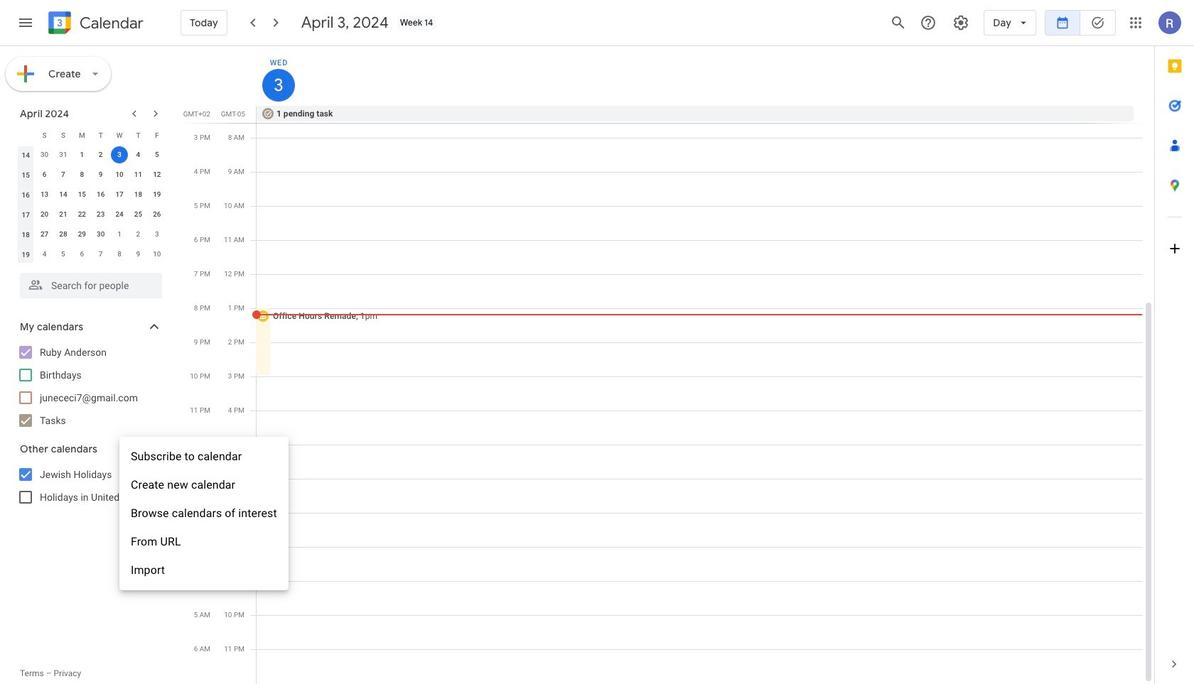 Task type: vqa. For each thing, say whether or not it's contained in the screenshot.
2nd 2023, from the right
no



Task type: describe. For each thing, give the bounding box(es) containing it.
march 30 element
[[36, 146, 53, 164]]

22 element
[[73, 206, 91, 223]]

may 6 element
[[73, 246, 91, 263]]

may 10 element
[[148, 246, 166, 263]]

my calendars list
[[3, 341, 176, 432]]

24 element
[[111, 206, 128, 223]]

15 element
[[73, 186, 91, 203]]

march 31 element
[[55, 146, 72, 164]]

4 element
[[130, 146, 147, 164]]

27 element
[[36, 226, 53, 243]]

may 9 element
[[130, 246, 147, 263]]

20 element
[[36, 206, 53, 223]]

calendar element
[[46, 9, 144, 40]]

add other calendars image
[[124, 442, 138, 456]]

settings menu image
[[953, 14, 970, 31]]

25 element
[[130, 206, 147, 223]]

12 element
[[148, 166, 166, 183]]

13 element
[[36, 186, 53, 203]]

add calendars. menu
[[119, 437, 289, 591]]

28 element
[[55, 226, 72, 243]]

17 element
[[111, 186, 128, 203]]

may 4 element
[[36, 246, 53, 263]]

23 element
[[92, 206, 109, 223]]

main drawer image
[[17, 14, 34, 31]]



Task type: locate. For each thing, give the bounding box(es) containing it.
26 element
[[148, 206, 166, 223]]

row group inside the april 2024 grid
[[16, 145, 166, 265]]

30 element
[[92, 226, 109, 243]]

7 element
[[55, 166, 72, 183]]

may 1 element
[[111, 226, 128, 243]]

None search field
[[0, 267, 176, 299]]

3, today element
[[111, 146, 128, 164]]

row group
[[16, 145, 166, 265]]

Search for people text field
[[28, 273, 154, 299]]

may 7 element
[[92, 246, 109, 263]]

row
[[250, 106, 1155, 123], [16, 125, 166, 145], [16, 145, 166, 165], [16, 165, 166, 185], [16, 185, 166, 205], [16, 205, 166, 225], [16, 225, 166, 245], [16, 245, 166, 265]]

heading
[[77, 15, 144, 32]]

8 element
[[73, 166, 91, 183]]

wednesday, april 3, today element
[[262, 69, 295, 102]]

9 element
[[92, 166, 109, 183]]

10 element
[[111, 166, 128, 183]]

11 element
[[130, 166, 147, 183]]

6 element
[[36, 166, 53, 183]]

19 element
[[148, 186, 166, 203]]

column header
[[16, 125, 35, 145]]

tab list
[[1156, 46, 1195, 645]]

cell
[[110, 145, 129, 165]]

18 element
[[130, 186, 147, 203]]

2 element
[[92, 146, 109, 164]]

21 element
[[55, 206, 72, 223]]

grid
[[182, 46, 1155, 685]]

other calendars list
[[3, 464, 176, 509]]

may 3 element
[[148, 226, 166, 243]]

column header inside the april 2024 grid
[[16, 125, 35, 145]]

14 element
[[55, 186, 72, 203]]

may 8 element
[[111, 246, 128, 263]]

heading inside calendar "element"
[[77, 15, 144, 32]]

may 2 element
[[130, 226, 147, 243]]

1 element
[[73, 146, 91, 164]]

cell inside the april 2024 grid
[[110, 145, 129, 165]]

16 element
[[92, 186, 109, 203]]

29 element
[[73, 226, 91, 243]]

april 2024 grid
[[14, 125, 166, 265]]

may 5 element
[[55, 246, 72, 263]]

5 element
[[148, 146, 166, 164]]



